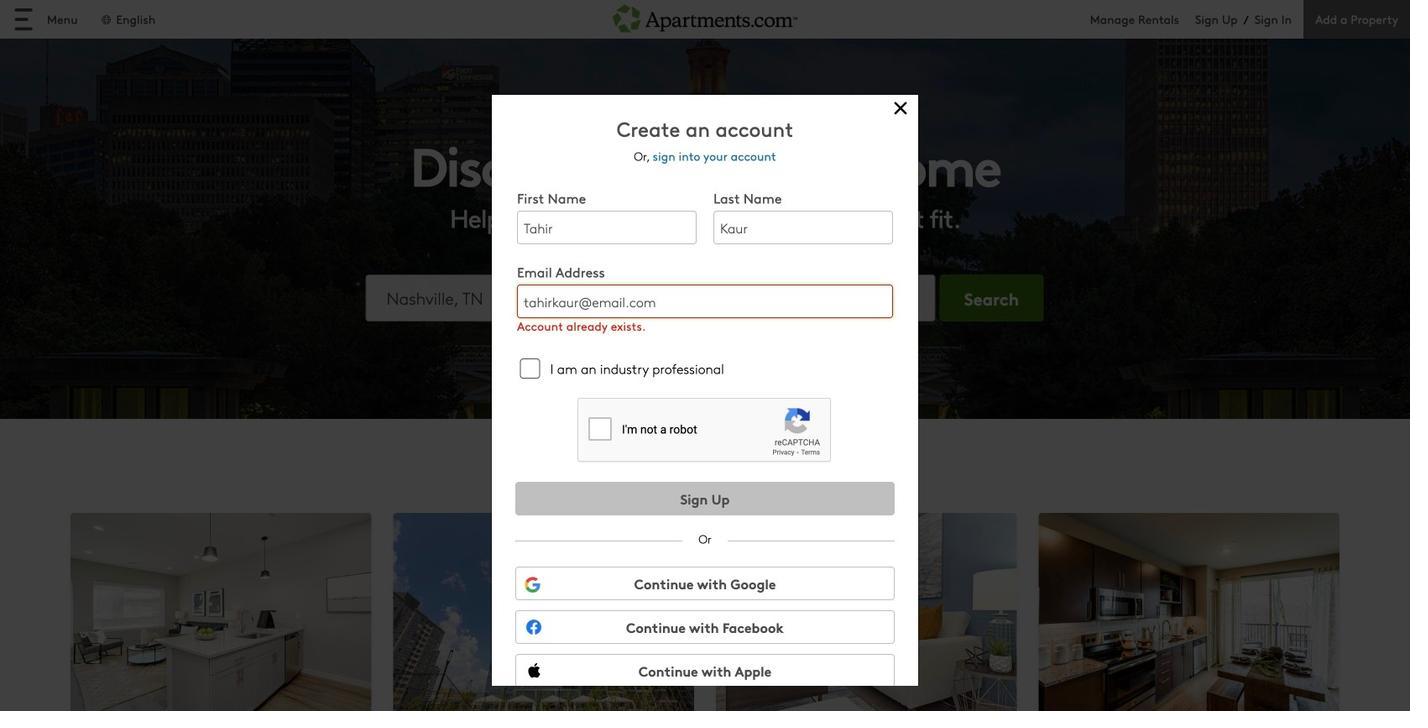 Task type: locate. For each thing, give the bounding box(es) containing it.
None text field
[[714, 211, 894, 244], [517, 285, 894, 318], [714, 211, 894, 244], [517, 285, 894, 318]]

alert
[[517, 318, 894, 334]]

None text field
[[517, 211, 697, 244]]



Task type: describe. For each thing, give the bounding box(es) containing it.
apartments.com logo image
[[613, 0, 798, 32]]

close image
[[889, 96, 914, 121]]



Task type: vqa. For each thing, say whether or not it's contained in the screenshot.
Close icon
yes



